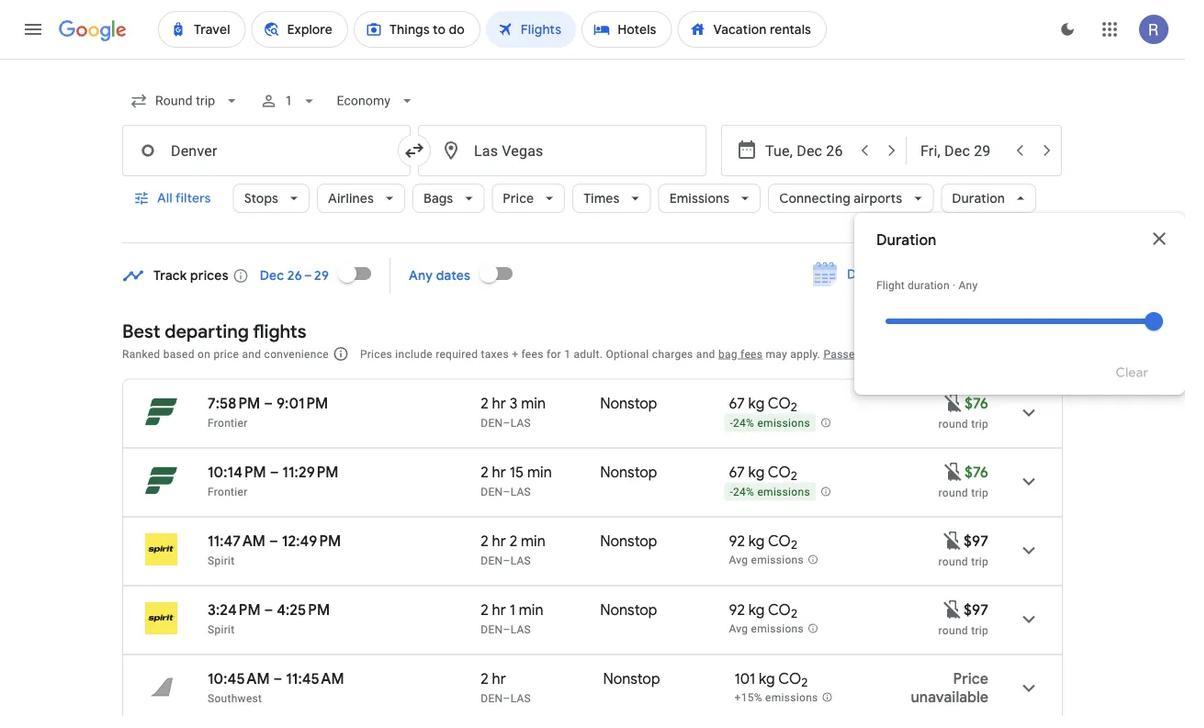 Task type: locate. For each thing, give the bounding box(es) containing it.
change appearance image
[[1046, 7, 1090, 51]]

0 vertical spatial this price for this flight doesn't include overhead bin access. if you need a carry-on bag, use the bags filter to update prices. image
[[943, 461, 965, 483]]

las
[[511, 417, 531, 430], [511, 486, 531, 499], [511, 555, 531, 568], [511, 624, 531, 636], [511, 692, 531, 705]]

on
[[198, 348, 211, 361]]

this price for this flight doesn't include overhead bin access. if you need a carry-on bag, use the bags filter to update prices. image down 97 us dollars text field at the right bottom of the page
[[942, 599, 964, 621]]

1 round trip from the top
[[939, 418, 989, 431]]

2 avg from the top
[[729, 623, 748, 636]]

learn more about tracked prices image
[[232, 268, 249, 284]]

best departing flights
[[122, 320, 307, 343]]

2 den from the top
[[481, 486, 503, 499]]

trip for 2 hr 1 min
[[972, 624, 989, 637]]

airlines
[[328, 190, 374, 207]]

1 vertical spatial spirit
[[208, 624, 235, 636]]

filters
[[175, 190, 211, 207]]

-
[[730, 417, 733, 430], [730, 486, 733, 499]]

None search field
[[122, 79, 1186, 395]]

2 hr 1 min den – las
[[481, 601, 544, 636]]

round down 76 us dollars text field
[[939, 418, 969, 431]]

nonstop flight. element
[[600, 394, 658, 416], [600, 463, 658, 485], [600, 532, 658, 554], [600, 601, 658, 623], [603, 670, 660, 692]]

2 - from the top
[[730, 486, 733, 499]]

1 vertical spatial duration
[[877, 231, 937, 250]]

2 vertical spatial 1
[[510, 601, 515, 620]]

1 vertical spatial 67
[[729, 463, 745, 482]]

emissions button
[[659, 176, 761, 221]]

1 vertical spatial $97
[[964, 601, 989, 620]]

hr inside 2 hr 3 min den – las
[[492, 394, 506, 413]]

leaves denver international airport at 3:24 pm on tuesday, december 26 and arrives at harry reid international airport at 4:25 pm on tuesday, december 26. element
[[208, 601, 330, 620]]

1 - from the top
[[730, 417, 733, 430]]

92 kg co 2 for 2 hr 2 min
[[729, 532, 798, 553]]

2 inside 2 hr 15 min den – las
[[481, 463, 489, 482]]

hr left 15
[[492, 463, 506, 482]]

92
[[729, 532, 745, 551], [729, 601, 745, 620]]

las down 3
[[511, 417, 531, 430]]

2 hr from the top
[[492, 463, 506, 482]]

– inside 7:58 pm – 9:01 pm frontier
[[264, 394, 273, 413]]

0 vertical spatial spirit
[[208, 555, 235, 568]]

1 this price for this flight doesn't include overhead bin access. if you need a carry-on bag, use the bags filter to update prices. image from the top
[[943, 461, 965, 483]]

prices
[[360, 348, 392, 361]]

Departure time: 10:45 AM. text field
[[208, 670, 270, 689]]

4 den from the top
[[481, 624, 503, 636]]

1 inside 2 hr 1 min den – las
[[510, 601, 515, 620]]

Arrival time: 9:01 PM. text field
[[277, 394, 328, 413]]

nonstop flight. element for 2 hr 2 min
[[600, 532, 658, 554]]

1 24% from the top
[[733, 417, 755, 430]]

0 vertical spatial this price for this flight doesn't include overhead bin access. if you need a carry-on bag, use the bags filter to update prices. image
[[943, 392, 965, 414]]

spirit for 3:24 pm
[[208, 624, 235, 636]]

0 horizontal spatial and
[[242, 348, 261, 361]]

1 $76 from the top
[[965, 394, 989, 413]]

duration
[[952, 190, 1005, 207], [877, 231, 937, 250]]

$97
[[964, 532, 989, 551], [964, 601, 989, 620]]

and
[[242, 348, 261, 361], [696, 348, 716, 361]]

duration up grid
[[877, 231, 937, 250]]

stops button
[[233, 176, 310, 221]]

den for 2 hr 15 min
[[481, 486, 503, 499]]

Departure time: 7:58 PM. text field
[[208, 394, 260, 413]]

10:45 am
[[208, 670, 270, 689]]

trip down $97 text box
[[972, 624, 989, 637]]

frontier for 7:58 pm
[[208, 417, 248, 430]]

67
[[729, 394, 745, 413], [729, 463, 745, 482]]

frontier inside 10:14 pm – 11:29 pm frontier
[[208, 486, 248, 499]]

price left flight details. leaves denver international airport at 10:45 am on tuesday, december 26 and arrives at harry reid international airport at 11:45 am on tuesday, december 26. image at bottom
[[954, 670, 989, 689]]

1 vertical spatial price
[[975, 267, 1006, 283]]

las inside 2 hr 1 min den – las
[[511, 624, 531, 636]]

2 avg emissions from the top
[[729, 623, 804, 636]]

emissions for 2 hr 2 min
[[751, 554, 804, 567]]

1 67 from the top
[[729, 394, 745, 413]]

min for 2 hr 1 min
[[519, 601, 544, 620]]

0 horizontal spatial duration
[[877, 231, 937, 250]]

1 vertical spatial 67 kg co 2
[[729, 463, 798, 485]]

this price for this flight doesn't include overhead bin access. if you need a carry-on bag, use the bags filter to update prices. image
[[943, 461, 965, 483], [942, 599, 964, 621]]

2 spirit from the top
[[208, 624, 235, 636]]

frontier down 10:14 pm text field
[[208, 486, 248, 499]]

hr left 3
[[492, 394, 506, 413]]

1 vertical spatial $76
[[965, 463, 989, 482]]

kg inside 101 kg co 2
[[759, 670, 775, 689]]

1 horizontal spatial any
[[959, 279, 978, 292]]

bag fees button
[[719, 348, 763, 361]]

min inside 2 hr 15 min den – las
[[527, 463, 552, 482]]

0 horizontal spatial 1
[[285, 93, 293, 108]]

1 horizontal spatial fees
[[741, 348, 763, 361]]

min for 2 hr 15 min
[[527, 463, 552, 482]]

departing
[[165, 320, 249, 343]]

1 trip from the top
[[972, 418, 989, 431]]

1 den from the top
[[481, 417, 503, 430]]

0 vertical spatial $76
[[965, 394, 989, 413]]

67 kg co 2 for 2 hr 15 min
[[729, 463, 798, 485]]

all filters
[[157, 190, 211, 207]]

this price for this flight doesn't include overhead bin access. if you need a carry-on bag, use the bags filter to update prices. image up $76 text field
[[943, 392, 965, 414]]

emissions for 2 hr
[[766, 692, 818, 705]]

– left 9:01 pm in the left of the page
[[264, 394, 273, 413]]

– right departure time: 3:24 pm. text field
[[264, 601, 273, 620]]

1 vertical spatial avg emissions
[[729, 623, 804, 636]]

price inside price unavailable
[[954, 670, 989, 689]]

price right bags popup button at the top left of the page
[[503, 190, 534, 207]]

hr inside 2 hr 1 min den – las
[[492, 601, 506, 620]]

trip for 2 hr 15 min
[[972, 487, 989, 499]]

5 den from the top
[[481, 692, 503, 705]]

3 las from the top
[[511, 555, 531, 568]]

none search field containing duration
[[122, 79, 1186, 395]]

round trip down 76 us dollars text field
[[939, 418, 989, 431]]

1 horizontal spatial and
[[696, 348, 716, 361]]

hr for 3
[[492, 394, 506, 413]]

76 US dollars text field
[[965, 463, 989, 482]]

2 $97 from the top
[[964, 601, 989, 620]]

track
[[153, 268, 187, 284]]

0 vertical spatial duration
[[952, 190, 1005, 207]]

any right "·"
[[959, 279, 978, 292]]

learn more about ranking image
[[333, 346, 349, 363]]

–
[[264, 394, 273, 413], [503, 417, 511, 430], [270, 463, 279, 482], [503, 486, 511, 499], [269, 532, 278, 551], [503, 555, 511, 568], [264, 601, 273, 620], [503, 624, 511, 636], [273, 670, 282, 689], [503, 692, 511, 705]]

den for 2 hr 1 min
[[481, 624, 503, 636]]

spirit inside 11:47 am – 12:49 pm spirit
[[208, 555, 235, 568]]

price for price
[[503, 190, 534, 207]]

2 92 kg co 2 from the top
[[729, 601, 798, 622]]

nonstop flight. element for 2 hr 3 min
[[600, 394, 658, 416]]

1 92 from the top
[[729, 532, 745, 551]]

graph
[[1009, 267, 1045, 283]]

7:58 pm
[[208, 394, 260, 413]]

2 and from the left
[[696, 348, 716, 361]]

0 vertical spatial -24% emissions
[[730, 417, 810, 430]]

4 hr from the top
[[492, 601, 506, 620]]

15
[[510, 463, 524, 482]]

round trip down $76 text field
[[939, 487, 989, 499]]

co inside 101 kg co 2
[[779, 670, 802, 689]]

spirit down the 3:24 pm
[[208, 624, 235, 636]]

convenience
[[264, 348, 329, 361]]

3 trip from the top
[[972, 556, 989, 568]]

co
[[768, 394, 791, 413], [768, 463, 791, 482], [768, 532, 791, 551], [768, 601, 791, 620], [779, 670, 802, 689]]

price inside popup button
[[503, 190, 534, 207]]

min right 3
[[521, 394, 546, 413]]

passenger assistance button
[[824, 348, 937, 361]]

1
[[285, 93, 293, 108], [564, 348, 571, 361], [510, 601, 515, 620]]

92 for 2 hr 1 min
[[729, 601, 745, 620]]

may
[[766, 348, 788, 361]]

– right "departure time: 11:47 am." text field
[[269, 532, 278, 551]]

apply.
[[791, 348, 821, 361]]

round down $97 text box
[[939, 624, 969, 637]]

flight details. leaves denver international airport at 10:14 pm on tuesday, december 26 and arrives at harry reid international airport at 11:29 pm on tuesday, december 26. image
[[1007, 460, 1051, 504]]

duration down return "text box"
[[952, 190, 1005, 207]]

2
[[481, 394, 489, 413], [791, 400, 798, 416], [481, 463, 489, 482], [791, 469, 798, 485], [481, 532, 489, 551], [510, 532, 518, 551], [791, 538, 798, 553], [481, 601, 489, 620], [791, 607, 798, 622], [481, 670, 489, 689], [802, 676, 808, 691]]

hr for 2
[[492, 532, 506, 551]]

3 den from the top
[[481, 555, 503, 568]]

den down total duration 2 hr 3 min. element
[[481, 417, 503, 430]]

1 hr from the top
[[492, 394, 506, 413]]

1 button
[[252, 79, 326, 123]]

trip down 97 us dollars text field at the right bottom of the page
[[972, 556, 989, 568]]

1 vertical spatial this price for this flight doesn't include overhead bin access. if you need a carry-on bag, use the bags filter to update prices. image
[[942, 530, 964, 552]]

kg for 2 hr 15 min
[[749, 463, 765, 482]]

0 vertical spatial price
[[503, 190, 534, 207]]

hr down 2 hr 1 min den – las
[[492, 670, 506, 689]]

3 round trip from the top
[[939, 556, 989, 568]]

5 hr from the top
[[492, 670, 506, 689]]

trip down 76 us dollars text field
[[972, 418, 989, 431]]

2 24% from the top
[[733, 486, 755, 499]]

grid
[[879, 267, 904, 283]]

frontier inside 7:58 pm – 9:01 pm frontier
[[208, 417, 248, 430]]

– left the arrival time: 11:29 pm. 'text field'
[[270, 463, 279, 482]]

-24% emissions
[[730, 417, 810, 430], [730, 486, 810, 499]]

las down the total duration 2 hr 1 min. element
[[511, 624, 531, 636]]

den inside 2 hr 1 min den – las
[[481, 624, 503, 636]]

1 avg from the top
[[729, 554, 748, 567]]

spirit
[[208, 555, 235, 568], [208, 624, 235, 636]]

2 67 kg co 2 from the top
[[729, 463, 798, 485]]

hr inside "2 hr 2 min den – las"
[[492, 532, 506, 551]]

round down 97 us dollars text field at the right bottom of the page
[[939, 556, 969, 568]]

0 vertical spatial 24%
[[733, 417, 755, 430]]

1 spirit from the top
[[208, 555, 235, 568]]

0 horizontal spatial fees
[[522, 348, 544, 361]]

total duration 2 hr 2 min. element
[[481, 532, 600, 554]]

round trip down $97 text box
[[939, 624, 989, 637]]

price
[[214, 348, 239, 361]]

2 -24% emissions from the top
[[730, 486, 810, 499]]

min down "2 hr 2 min den – las"
[[519, 601, 544, 620]]

0 vertical spatial 1
[[285, 93, 293, 108]]

hr down 2 hr 15 min den – las
[[492, 532, 506, 551]]

24% for 2 hr 3 min
[[733, 417, 755, 430]]

min down 2 hr 15 min den – las
[[521, 532, 546, 551]]

round for 2 hr 3 min
[[939, 418, 969, 431]]

total duration 2 hr 15 min. element
[[481, 463, 600, 485]]

avg
[[729, 554, 748, 567], [729, 623, 748, 636]]

min for 2 hr 3 min
[[521, 394, 546, 413]]

2 round from the top
[[939, 487, 969, 499]]

0 vertical spatial frontier
[[208, 417, 248, 430]]

2 trip from the top
[[972, 487, 989, 499]]

flight details. leaves denver international airport at 11:47 am on tuesday, december 26 and arrives at harry reid international airport at 12:49 pm on tuesday, december 26. image
[[1007, 529, 1051, 573]]

+15% emissions
[[735, 692, 818, 705]]

nonstop for 2 hr 1 min
[[600, 601, 658, 620]]

fees right bag
[[741, 348, 763, 361]]

0 vertical spatial 92 kg co 2
[[729, 532, 798, 553]]

date
[[847, 267, 876, 283]]

las inside "2 hr 2 min den – las"
[[511, 555, 531, 568]]

trip down $76 text field
[[972, 487, 989, 499]]

1 vertical spatial -24% emissions
[[730, 486, 810, 499]]

0 vertical spatial 67 kg co 2
[[729, 394, 798, 416]]

$97 left flight details. leaves denver international airport at 11:47 am on tuesday, december 26 and arrives at harry reid international airport at 12:49 pm on tuesday, december 26. icon in the bottom of the page
[[964, 532, 989, 551]]

co for 2 hr 3 min
[[768, 394, 791, 413]]

this price for this flight doesn't include overhead bin access. if you need a carry-on bag, use the bags filter to update prices. image for $76
[[943, 461, 965, 483]]

las down 15
[[511, 486, 531, 499]]

emissions
[[758, 417, 810, 430], [758, 486, 810, 499], [751, 554, 804, 567], [751, 623, 804, 636], [766, 692, 818, 705]]

– down total duration 2 hr. element
[[503, 692, 511, 705]]

1 vertical spatial 24%
[[733, 486, 755, 499]]

24%
[[733, 417, 755, 430], [733, 486, 755, 499]]

1 horizontal spatial duration
[[952, 190, 1005, 207]]

min right 15
[[527, 463, 552, 482]]

hr down "2 hr 2 min den – las"
[[492, 601, 506, 620]]

fees right +
[[522, 348, 544, 361]]

kg
[[749, 394, 765, 413], [749, 463, 765, 482], [749, 532, 765, 551], [749, 601, 765, 620], [759, 670, 775, 689]]

nonstop flight. element for 2 hr 1 min
[[600, 601, 658, 623]]

min inside 2 hr 1 min den – las
[[519, 601, 544, 620]]

$76 left flight details. leaves denver international airport at 10:14 pm on tuesday, december 26 and arrives at harry reid international airport at 11:29 pm on tuesday, december 26. icon
[[965, 463, 989, 482]]

spirit inside 3:24 pm – 4:25 pm spirit
[[208, 624, 235, 636]]

11:29 pm
[[282, 463, 339, 482]]

den inside 2 hr 15 min den – las
[[481, 486, 503, 499]]

– down 15
[[503, 486, 511, 499]]

leaves denver international airport at 7:58 pm on tuesday, december 26 and arrives at harry reid international airport at 9:01 pm on tuesday, december 26. element
[[208, 394, 328, 413]]

1 vertical spatial this price for this flight doesn't include overhead bin access. if you need a carry-on bag, use the bags filter to update prices. image
[[942, 599, 964, 621]]

min
[[521, 394, 546, 413], [527, 463, 552, 482], [521, 532, 546, 551], [519, 601, 544, 620]]

2 inside 2 hr 3 min den – las
[[481, 394, 489, 413]]

2 vertical spatial price
[[954, 670, 989, 689]]

12:49 pm
[[282, 532, 341, 551]]

price left graph
[[975, 267, 1006, 283]]

airports
[[854, 190, 903, 207]]

and right price
[[242, 348, 261, 361]]

and left bag
[[696, 348, 716, 361]]

$97 left flight details. leaves denver international airport at 3:24 pm on tuesday, december 26 and arrives at harry reid international airport at 4:25 pm on tuesday, december 26. image
[[964, 601, 989, 620]]

2 67 from the top
[[729, 463, 745, 482]]

co for 2 hr 1 min
[[768, 601, 791, 620]]

0 vertical spatial 92
[[729, 532, 745, 551]]

1 horizontal spatial 1
[[510, 601, 515, 620]]

Departure time: 3:24 PM. text field
[[208, 601, 261, 620]]

Arrival time: 12:49 PM. text field
[[282, 532, 341, 551]]

None text field
[[122, 125, 411, 176]]

None field
[[122, 85, 248, 118], [329, 85, 424, 118], [122, 85, 248, 118], [329, 85, 424, 118]]

– down the total duration 2 hr 1 min. element
[[503, 624, 511, 636]]

1 -24% emissions from the top
[[730, 417, 810, 430]]

2 horizontal spatial 1
[[564, 348, 571, 361]]

2 frontier from the top
[[208, 486, 248, 499]]

price graph button
[[927, 258, 1060, 291]]

0 vertical spatial avg
[[729, 554, 748, 567]]

las for 3
[[511, 417, 531, 430]]

101
[[735, 670, 756, 689]]

Arrival time: 11:45 AM. text field
[[286, 670, 344, 689]]

1 67 kg co 2 from the top
[[729, 394, 798, 416]]

this price for this flight doesn't include overhead bin access. if you need a carry-on bag, use the bags filter to update prices. image up $97 text box
[[942, 530, 964, 552]]

0 vertical spatial 67
[[729, 394, 745, 413]]

den down total duration 2 hr. element
[[481, 692, 503, 705]]

den inside 2 hr 3 min den – las
[[481, 417, 503, 430]]

las inside 2 hr 15 min den – las
[[511, 486, 531, 499]]

1 this price for this flight doesn't include overhead bin access. if you need a carry-on bag, use the bags filter to update prices. image from the top
[[943, 392, 965, 414]]

None text field
[[418, 125, 707, 176]]

4 round trip from the top
[[939, 624, 989, 637]]

0 horizontal spatial any
[[409, 268, 433, 284]]

$76
[[965, 394, 989, 413], [965, 463, 989, 482]]

9:01 pm
[[277, 394, 328, 413]]

round
[[939, 418, 969, 431], [939, 487, 969, 499], [939, 556, 969, 568], [939, 624, 969, 637]]

swap origin and destination. image
[[403, 140, 426, 162]]

– down total duration 2 hr 2 min. element
[[503, 555, 511, 568]]

find the best price region
[[122, 252, 1063, 306]]

round down $76 text field
[[939, 487, 969, 499]]

4 las from the top
[[511, 624, 531, 636]]

den inside "2 hr 2 min den – las"
[[481, 555, 503, 568]]

$76 for 2 hr 3 min
[[965, 394, 989, 413]]

price unavailable
[[911, 670, 989, 707]]

$97 for 2 hr 1 min
[[964, 601, 989, 620]]

den down the total duration 2 hr 1 min. element
[[481, 624, 503, 636]]

co for 2 hr
[[779, 670, 802, 689]]

this price for this flight doesn't include overhead bin access. if you need a carry-on bag, use the bags filter to update prices. image down 76 us dollars text field
[[943, 461, 965, 483]]

2 92 from the top
[[729, 601, 745, 620]]

2 las from the top
[[511, 486, 531, 499]]

den down total duration 2 hr 15 min. element
[[481, 486, 503, 499]]

min inside 2 hr 3 min den – las
[[521, 394, 546, 413]]

kg for 2 hr 1 min
[[749, 601, 765, 620]]

den for 2 hr 2 min
[[481, 555, 503, 568]]

– inside 2 hr 15 min den – las
[[503, 486, 511, 499]]

2 this price for this flight doesn't include overhead bin access. if you need a carry-on bag, use the bags filter to update prices. image from the top
[[942, 530, 964, 552]]

1 92 kg co 2 from the top
[[729, 532, 798, 553]]

Departure text field
[[766, 126, 850, 176]]

this price for this flight doesn't include overhead bin access. if you need a carry-on bag, use the bags filter to update prices. image
[[943, 392, 965, 414], [942, 530, 964, 552]]

connecting airports
[[779, 190, 903, 207]]

0 vertical spatial -
[[730, 417, 733, 430]]

2 hr 2 min den – las
[[481, 532, 546, 568]]

round trip
[[939, 418, 989, 431], [939, 487, 989, 499], [939, 556, 989, 568], [939, 624, 989, 637]]

fees
[[522, 348, 544, 361], [741, 348, 763, 361]]

round trip for 2 hr 3 min
[[939, 418, 989, 431]]

– down 3
[[503, 417, 511, 430]]

1 las from the top
[[511, 417, 531, 430]]

-24% emissions for 2 hr 3 min
[[730, 417, 810, 430]]

las down total duration 2 hr 2 min. element
[[511, 555, 531, 568]]

0 vertical spatial $97
[[964, 532, 989, 551]]

bags
[[424, 190, 453, 207]]

spirit down the 11:47 am
[[208, 555, 235, 568]]

frontier
[[208, 417, 248, 430], [208, 486, 248, 499]]

2 this price for this flight doesn't include overhead bin access. if you need a carry-on bag, use the bags filter to update prices. image from the top
[[942, 599, 964, 621]]

0 vertical spatial avg emissions
[[729, 554, 804, 567]]

1 vertical spatial frontier
[[208, 486, 248, 499]]

min inside "2 hr 2 min den – las"
[[521, 532, 546, 551]]

1 round from the top
[[939, 418, 969, 431]]

round trip down 97 us dollars text field at the right bottom of the page
[[939, 556, 989, 568]]

3 round from the top
[[939, 556, 969, 568]]

price
[[503, 190, 534, 207], [975, 267, 1006, 283], [954, 670, 989, 689]]

– left 11:45 am text box
[[273, 670, 282, 689]]

1 $97 from the top
[[964, 532, 989, 551]]

hr
[[492, 394, 506, 413], [492, 463, 506, 482], [492, 532, 506, 551], [492, 601, 506, 620], [492, 670, 506, 689]]

+
[[512, 348, 519, 361]]

hr for den
[[492, 670, 506, 689]]

duration
[[908, 279, 950, 292]]

1 vertical spatial avg
[[729, 623, 748, 636]]

hr inside 2 hr 15 min den – las
[[492, 463, 506, 482]]

1 vertical spatial -
[[730, 486, 733, 499]]

4 round from the top
[[939, 624, 969, 637]]

Departure time: 11:47 AM. text field
[[208, 532, 266, 551]]

– inside the 10:45 am – 11:45 am southwest
[[273, 670, 282, 689]]

frontier down 7:58 pm 'text box'
[[208, 417, 248, 430]]

las down total duration 2 hr. element
[[511, 692, 531, 705]]

$76 left flight details. leaves denver international airport at 7:58 pm on tuesday, december 26 and arrives at harry reid international airport at 9:01 pm on tuesday, december 26. image
[[965, 394, 989, 413]]

las inside 2 hr 3 min den – las
[[511, 417, 531, 430]]

any left dates
[[409, 268, 433, 284]]

2 round trip from the top
[[939, 487, 989, 499]]

this price for this flight doesn't include overhead bin access. if you need a carry-on bag, use the bags filter to update prices. image for $76
[[943, 392, 965, 414]]

den
[[481, 417, 503, 430], [481, 486, 503, 499], [481, 555, 503, 568], [481, 624, 503, 636], [481, 692, 503, 705]]

optional
[[606, 348, 649, 361]]

1 avg emissions from the top
[[729, 554, 804, 567]]

1 vertical spatial 92
[[729, 601, 745, 620]]

2 $76 from the top
[[965, 463, 989, 482]]

4 trip from the top
[[972, 624, 989, 637]]

2 hr 15 min den – las
[[481, 463, 552, 499]]

price inside button
[[975, 267, 1006, 283]]

1 vertical spatial 92 kg co 2
[[729, 601, 798, 622]]

5 las from the top
[[511, 692, 531, 705]]

nonstop for 2 hr 2 min
[[600, 532, 658, 551]]

2 fees from the left
[[741, 348, 763, 361]]

67 kg co 2
[[729, 394, 798, 416], [729, 463, 798, 485]]

den down total duration 2 hr 2 min. element
[[481, 555, 503, 568]]

1 frontier from the top
[[208, 417, 248, 430]]

total duration 2 hr. element
[[481, 670, 603, 692]]

hr inside 2 hr den – las
[[492, 670, 506, 689]]

92 kg co 2 for 2 hr 1 min
[[729, 601, 798, 622]]

3 hr from the top
[[492, 532, 506, 551]]



Task type: vqa. For each thing, say whether or not it's contained in the screenshot.
the 11:47 AM – 12:49 PM Spirit
yes



Task type: describe. For each thing, give the bounding box(es) containing it.
76 US dollars text field
[[965, 394, 989, 413]]

3:24 pm – 4:25 pm spirit
[[208, 601, 330, 636]]

round for 2 hr 15 min
[[939, 487, 969, 499]]

nonstop for 2 hr 15 min
[[600, 463, 658, 482]]

avg emissions for 2 hr 2 min
[[729, 554, 804, 567]]

92 for 2 hr 2 min
[[729, 532, 745, 551]]

- for 2 hr 3 min
[[730, 417, 733, 430]]

flight duration · any
[[877, 279, 978, 292]]

$97 for 2 hr 2 min
[[964, 532, 989, 551]]

nonstop for 2 hr
[[603, 670, 660, 689]]

ranked based on price and convenience
[[122, 348, 329, 361]]

prices
[[190, 268, 229, 284]]

leaves denver international airport at 10:14 pm on tuesday, december 26 and arrives at harry reid international airport at 11:29 pm on tuesday, december 26. element
[[208, 463, 339, 482]]

best departing flights main content
[[122, 252, 1063, 717]]

nonstop for 2 hr 3 min
[[600, 394, 658, 413]]

– inside 2 hr den – las
[[503, 692, 511, 705]]

price graph
[[975, 267, 1045, 283]]

flight
[[877, 279, 905, 292]]

101 kg co 2
[[735, 670, 808, 691]]

price for price unavailable
[[954, 670, 989, 689]]

97 US dollars text field
[[964, 601, 989, 620]]

Arrival time: 11:29 PM. text field
[[282, 463, 339, 482]]

las for 2
[[511, 555, 531, 568]]

co for 2 hr 15 min
[[768, 463, 791, 482]]

-24% emissions for 2 hr 15 min
[[730, 486, 810, 499]]

charges
[[652, 348, 693, 361]]

flight details. leaves denver international airport at 3:24 pm on tuesday, december 26 and arrives at harry reid international airport at 4:25 pm on tuesday, december 26. image
[[1007, 598, 1051, 642]]

las for 15
[[511, 486, 531, 499]]

close dialog image
[[1149, 228, 1171, 250]]

3:24 pm
[[208, 601, 261, 620]]

avg for 2 hr 1 min
[[729, 623, 748, 636]]

round trip for 2 hr 2 min
[[939, 556, 989, 568]]

26 – 29
[[288, 268, 329, 284]]

connecting airports button
[[768, 176, 934, 221]]

1 fees from the left
[[522, 348, 544, 361]]

spirit for 11:47 am
[[208, 555, 235, 568]]

1 and from the left
[[242, 348, 261, 361]]

$76 for 2 hr 15 min
[[965, 463, 989, 482]]

24% for 2 hr 15 min
[[733, 486, 755, 499]]

southwest
[[208, 692, 262, 705]]

avg emissions for 2 hr 1 min
[[729, 623, 804, 636]]

times
[[584, 190, 620, 207]]

trip for 2 hr 3 min
[[972, 418, 989, 431]]

hr for 1
[[492, 601, 506, 620]]

based
[[163, 348, 195, 361]]

adult.
[[574, 348, 603, 361]]

den inside 2 hr den – las
[[481, 692, 503, 705]]

– inside 11:47 am – 12:49 pm spirit
[[269, 532, 278, 551]]

den for 2 hr 3 min
[[481, 417, 503, 430]]

date grid button
[[800, 258, 919, 291]]

67 for 2 hr 3 min
[[729, 394, 745, 413]]

10:45 am – 11:45 am southwest
[[208, 670, 344, 705]]

kg for 2 hr 2 min
[[749, 532, 765, 551]]

10:14 pm
[[208, 463, 266, 482]]

main menu image
[[22, 18, 44, 40]]

stops
[[244, 190, 279, 207]]

7:58 pm – 9:01 pm frontier
[[208, 394, 328, 430]]

hr for 15
[[492, 463, 506, 482]]

taxes
[[481, 348, 509, 361]]

passenger
[[824, 348, 878, 361]]

– inside 10:14 pm – 11:29 pm frontier
[[270, 463, 279, 482]]

unavailable
[[911, 688, 989, 707]]

10:14 pm – 11:29 pm frontier
[[208, 463, 339, 499]]

avg for 2 hr 2 min
[[729, 554, 748, 567]]

all
[[157, 190, 173, 207]]

co for 2 hr 2 min
[[768, 532, 791, 551]]

duration inside popup button
[[952, 190, 1005, 207]]

prices include required taxes + fees for 1 adult. optional charges and bag fees may apply. passenger assistance
[[360, 348, 937, 361]]

·
[[953, 279, 956, 292]]

3
[[510, 394, 518, 413]]

assistance
[[881, 348, 937, 361]]

price button
[[492, 176, 565, 221]]

any inside find the best price region
[[409, 268, 433, 284]]

dec
[[260, 268, 284, 284]]

trip for 2 hr 2 min
[[972, 556, 989, 568]]

duration button
[[941, 176, 1037, 221]]

– inside 3:24 pm – 4:25 pm spirit
[[264, 601, 273, 620]]

this price for this flight doesn't include overhead bin access. if you need a carry-on bag, use the bags filter to update prices. image for $97
[[942, 530, 964, 552]]

all filters button
[[122, 176, 226, 221]]

any dates
[[409, 268, 471, 284]]

flights
[[253, 320, 307, 343]]

this price for this flight doesn't include overhead bin access. if you need a carry-on bag, use the bags filter to update prices. image for $97
[[942, 599, 964, 621]]

+15%
[[735, 692, 763, 705]]

loading results progress bar
[[0, 59, 1186, 62]]

las inside 2 hr den – las
[[511, 692, 531, 705]]

Arrival time: 4:25 PM. text field
[[277, 601, 330, 620]]

– inside "2 hr 2 min den – las"
[[503, 555, 511, 568]]

kg for 2 hr 3 min
[[749, 394, 765, 413]]

2 inside 2 hr den – las
[[481, 670, 489, 689]]

min for 2 hr 2 min
[[521, 532, 546, 551]]

emissions
[[670, 190, 730, 207]]

flight details. leaves denver international airport at 10:45 am on tuesday, december 26 and arrives at harry reid international airport at 11:45 am on tuesday, december 26. image
[[1007, 667, 1051, 711]]

for
[[547, 348, 561, 361]]

2 hr 3 min den – las
[[481, 394, 546, 430]]

ranked
[[122, 348, 160, 361]]

date grid
[[847, 267, 904, 283]]

none text field inside search field
[[122, 125, 411, 176]]

track prices
[[153, 268, 229, 284]]

dates
[[436, 268, 471, 284]]

bags button
[[413, 176, 485, 221]]

Return text field
[[921, 126, 1005, 176]]

las for 1
[[511, 624, 531, 636]]

– inside 2 hr 3 min den – las
[[503, 417, 511, 430]]

97 US dollars text field
[[964, 532, 989, 551]]

round trip for 2 hr 1 min
[[939, 624, 989, 637]]

best
[[122, 320, 161, 343]]

price for price graph
[[975, 267, 1006, 283]]

flight details. leaves denver international airport at 7:58 pm on tuesday, december 26 and arrives at harry reid international airport at 9:01 pm on tuesday, december 26. image
[[1007, 391, 1051, 435]]

total duration 2 hr 3 min. element
[[481, 394, 600, 416]]

- for 2 hr 15 min
[[730, 486, 733, 499]]

round for 2 hr 1 min
[[939, 624, 969, 637]]

round trip for 2 hr 15 min
[[939, 487, 989, 499]]

bag
[[719, 348, 738, 361]]

emissions for 2 hr 1 min
[[751, 623, 804, 636]]

total duration 2 hr 1 min. element
[[481, 601, 600, 623]]

2 inside 2 hr 1 min den – las
[[481, 601, 489, 620]]

times button
[[573, 176, 651, 221]]

– inside 2 hr 1 min den – las
[[503, 624, 511, 636]]

frontier for 10:14 pm
[[208, 486, 248, 499]]

2 hr den – las
[[481, 670, 531, 705]]

airlines button
[[317, 176, 405, 221]]

required
[[436, 348, 478, 361]]

nonstop flight. element for 2 hr 15 min
[[600, 463, 658, 485]]

2 inside 101 kg co 2
[[802, 676, 808, 691]]

11:47 am
[[208, 532, 266, 551]]

kg for 2 hr
[[759, 670, 775, 689]]

11:47 am – 12:49 pm spirit
[[208, 532, 341, 568]]

Departure time: 10:14 PM. text field
[[208, 463, 266, 482]]

leaves denver international airport at 10:45 am on tuesday, december 26 and arrives at harry reid international airport at 11:45 am on tuesday, december 26. element
[[208, 670, 344, 689]]

dec 26 – 29
[[260, 268, 329, 284]]

11:45 am
[[286, 670, 344, 689]]

1 inside popup button
[[285, 93, 293, 108]]

round for 2 hr 2 min
[[939, 556, 969, 568]]

connecting
[[779, 190, 851, 207]]

nonstop flight. element for 2 hr
[[603, 670, 660, 692]]

67 for 2 hr 15 min
[[729, 463, 745, 482]]

none text field inside search field
[[418, 125, 707, 176]]

4:25 pm
[[277, 601, 330, 620]]

any inside search field
[[959, 279, 978, 292]]

include
[[395, 348, 433, 361]]

1 vertical spatial 1
[[564, 348, 571, 361]]

67 kg co 2 for 2 hr 3 min
[[729, 394, 798, 416]]

leaves denver international airport at 11:47 am on tuesday, december 26 and arrives at harry reid international airport at 12:49 pm on tuesday, december 26. element
[[208, 532, 341, 551]]



